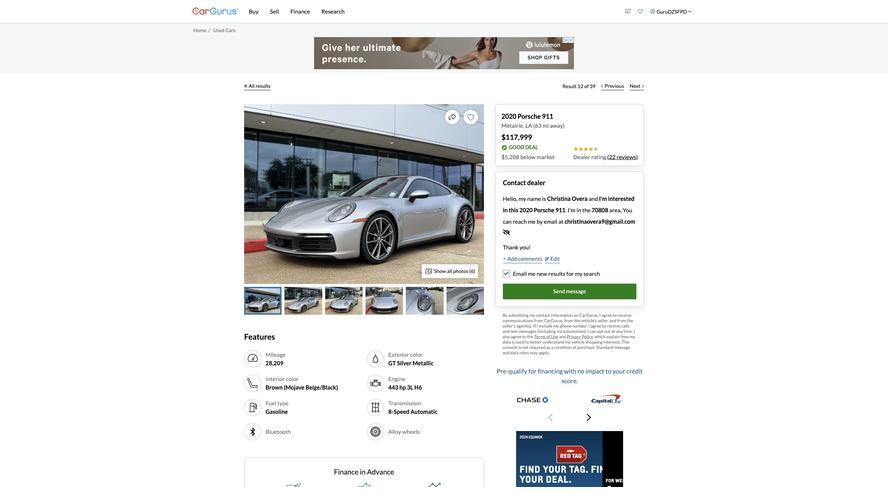 Task type: vqa. For each thing, say whether or not it's contained in the screenshot.
a
yes



Task type: describe. For each thing, give the bounding box(es) containing it.
la
[[526, 122, 532, 129]]

good deal
[[509, 144, 538, 150]]

include
[[539, 323, 553, 329]]

my left "search"
[[575, 270, 583, 277]]

edit
[[551, 256, 560, 262]]

credit
[[627, 368, 643, 375]]

which
[[595, 334, 606, 339]]

show all photos (6)
[[434, 268, 475, 274]]

$117,999
[[502, 133, 532, 141]]

at inside by submitting my contact information on cargurus, i agree to receive communications from cargurus, from the vehicle's seller, and from the seller's agent(s). if i include my phone number, i agree to receive calls and text messages (including via automation). i can opt out at any time. i also agree to the
[[612, 329, 615, 334]]

to inside pre-qualify for financing with no impact to your credit score.
[[606, 368, 612, 375]]

view vehicle photo 3 image
[[325, 287, 363, 315]]

automatic
[[411, 409, 438, 415]]

edit image
[[545, 257, 549, 261]]

to down the agent(s).
[[523, 334, 526, 339]]

market
[[537, 153, 555, 160]]

rating
[[592, 153, 606, 160]]

email
[[544, 218, 558, 225]]

70808
[[592, 207, 609, 214]]

chevron left image inside pre-qualify for financing with no impact to your credit score. button
[[548, 414, 553, 422]]

speed
[[394, 409, 410, 415]]

view vehicle photo 5 image
[[406, 287, 444, 315]]

2 horizontal spatial agree
[[602, 313, 612, 318]]

dealer
[[527, 179, 546, 187]]

gurudzsfpd menu item
[[647, 1, 696, 21]]

0 vertical spatial advertisement region
[[314, 37, 574, 69]]

transmission image
[[370, 402, 381, 414]]

all results
[[249, 83, 271, 89]]

my left vehicle on the bottom right
[[565, 339, 571, 345]]

39
[[590, 83, 596, 89]]

user icon image
[[651, 9, 656, 14]]

i left ,
[[588, 329, 589, 334]]

metairie,
[[502, 122, 524, 129]]

as
[[546, 345, 550, 350]]

alloy wheels image
[[370, 427, 381, 438]]

features
[[244, 332, 275, 342]]

understand
[[543, 339, 564, 345]]

thank you!
[[503, 244, 531, 251]]

engine image
[[370, 378, 381, 389]]

terms of use and privacy policy
[[534, 334, 593, 339]]

hp
[[400, 384, 406, 391]]

area. you can reach me by email at
[[503, 207, 633, 225]]

and up 70808
[[589, 195, 598, 202]]

communications
[[503, 318, 534, 323]]

12
[[578, 83, 584, 89]]

i right number,
[[589, 323, 590, 329]]

add comments
[[507, 256, 543, 262]]

mi
[[543, 122, 549, 129]]

terms
[[534, 334, 546, 339]]

0 vertical spatial for
[[567, 270, 574, 277]]

mileage image
[[247, 354, 259, 365]]

finance in advance
[[334, 468, 394, 477]]

chevron left image inside previous link
[[601, 84, 603, 88]]

1 horizontal spatial is
[[518, 345, 521, 350]]

engine 443 hp 3l h6
[[388, 376, 422, 391]]

443
[[388, 384, 398, 391]]

how
[[621, 334, 629, 339]]

comments
[[518, 256, 543, 262]]

contact
[[536, 313, 550, 318]]

seller's
[[503, 323, 516, 329]]

(6)
[[469, 268, 475, 274]]

add a car review image
[[626, 9, 631, 14]]

for inside pre-qualify for financing with no impact to your credit score.
[[529, 368, 537, 375]]

use
[[551, 334, 559, 339]]

send message button
[[503, 284, 637, 299]]

my left name
[[519, 195, 526, 202]]

contact dealer
[[503, 179, 546, 187]]

add
[[507, 256, 517, 262]]

buy button
[[243, 0, 264, 23]]

any
[[616, 329, 623, 334]]

silver
[[397, 360, 412, 367]]

alloy
[[388, 429, 401, 435]]

color for exterior color
[[410, 352, 423, 358]]

h6
[[414, 384, 422, 391]]

view vehicle photo 6 image
[[447, 287, 484, 315]]

chevron right image
[[587, 414, 591, 422]]

1 vertical spatial advertisement region
[[516, 431, 623, 487]]

new
[[537, 270, 547, 277]]

fuel type image
[[247, 402, 259, 414]]

911 for 2020 porsche 911 metairie, la (63 mi away)
[[542, 112, 553, 120]]

at inside area. you can reach me by email at
[[559, 218, 564, 225]]

interior color image
[[247, 378, 259, 389]]

previous
[[605, 83, 624, 89]]

2 from from the left
[[564, 318, 573, 323]]

cargurus logo homepage link image
[[192, 1, 239, 22]]

911 for 2020 porsche 911 . i'm in the 70808
[[556, 207, 566, 214]]

1 horizontal spatial cargurus,
[[580, 313, 599, 318]]

vehicle
[[572, 339, 585, 345]]

0 vertical spatial results
[[256, 83, 271, 89]]

to up the which
[[602, 323, 606, 329]]

1 vertical spatial results
[[548, 270, 566, 277]]

color for interior color
[[286, 376, 299, 383]]

menu bar containing buy
[[239, 0, 622, 23]]

2020 for 2020 porsche 911 metairie, la (63 mi away)
[[502, 112, 517, 120]]

good
[[509, 144, 525, 150]]

i right if
[[537, 323, 538, 329]]

type
[[277, 400, 289, 407]]

thank
[[503, 244, 519, 251]]

with
[[564, 368, 576, 375]]

overa
[[572, 195, 588, 202]]

bluetooth image
[[247, 427, 259, 438]]

1 from from the left
[[534, 318, 543, 323]]

(mojave
[[284, 384, 305, 391]]

1 vertical spatial of
[[547, 334, 550, 339]]

2020 for 2020 porsche 911 . i'm in the 70808
[[520, 207, 533, 214]]

pre-qualify for financing with no impact to your credit score. button
[[496, 364, 644, 429]]

2020 porsche 911 . i'm in the 70808
[[520, 207, 609, 214]]

and left text at the right bottom of the page
[[503, 329, 510, 334]]

next
[[630, 83, 641, 89]]

below
[[521, 153, 536, 160]]

2020 porsche 911 metairie, la (63 mi away)
[[502, 112, 565, 129]]

28,209
[[266, 360, 284, 367]]

0 vertical spatial receive
[[618, 313, 632, 318]]

reviews)
[[617, 153, 638, 160]]

vehicle full photo image
[[244, 104, 484, 284]]

edit button
[[545, 255, 560, 264]]

opt
[[597, 329, 604, 334]]

privacy
[[567, 334, 581, 339]]

hello,
[[503, 195, 518, 202]]

search
[[584, 270, 600, 277]]

sell button
[[264, 0, 285, 23]]

standard
[[596, 345, 614, 350]]

can inside by submitting my contact information on cargurus, i agree to receive communications from cargurus, from the vehicle's seller, and from the seller's agent(s). if i include my phone number, i agree to receive calls and text messages (including via automation). i can opt out at any time. i also agree to the
[[590, 329, 596, 334]]

result
[[563, 83, 577, 89]]

the up automation).
[[574, 318, 580, 323]]

send
[[554, 288, 565, 295]]

interests.
[[604, 339, 621, 345]]

0 horizontal spatial agree
[[511, 334, 522, 339]]

share image
[[449, 114, 456, 121]]

exterior
[[388, 352, 409, 358]]

email me new results for my search
[[513, 270, 600, 277]]



Task type: locate. For each thing, give the bounding box(es) containing it.
0 vertical spatial 2020
[[502, 112, 517, 120]]

fuel type gasoline
[[266, 400, 289, 415]]

1 vertical spatial 911
[[556, 207, 566, 214]]

alloy wheels
[[388, 429, 420, 435]]

chevron double left image
[[244, 84, 247, 88]]

finance for finance in advance
[[334, 468, 359, 477]]

this
[[509, 207, 519, 214]]

away)
[[550, 122, 565, 129]]

1 vertical spatial data
[[511, 350, 519, 356]]

porsche up la
[[518, 112, 541, 120]]

rates
[[520, 350, 529, 356]]

0 horizontal spatial for
[[529, 368, 537, 375]]

, which explain how my data is used to better understand my vehicle shopping interests. this consent is not required as a condition of purchase. standard message and data rates may apply.
[[503, 334, 635, 356]]

0 vertical spatial i'm
[[599, 195, 607, 202]]

0 horizontal spatial message
[[566, 288, 586, 295]]

previous link
[[599, 78, 627, 94]]

message right send on the right of page
[[566, 288, 586, 295]]

0 vertical spatial of
[[585, 83, 589, 89]]

2020 right this
[[520, 207, 533, 214]]

dealer rating (22 reviews)
[[574, 153, 638, 160]]

condition
[[554, 345, 572, 350]]

interested
[[608, 195, 635, 202]]

0 horizontal spatial in
[[360, 468, 366, 477]]

in left advance
[[360, 468, 366, 477]]

0 vertical spatial data
[[503, 339, 511, 345]]

to right seller, on the right bottom
[[613, 313, 617, 318]]

show all photos (6) link
[[422, 264, 478, 278]]

by submitting my contact information on cargurus, i agree to receive communications from cargurus, from the vehicle's seller, and from the seller's agent(s). if i include my phone number, i agree to receive calls and text messages (including via automation). i can opt out at any time. i also agree to the
[[503, 313, 635, 339]]

my left contact
[[530, 313, 535, 318]]

color inside exterior color gt silver metallic
[[410, 352, 423, 358]]

wheels
[[402, 429, 420, 435]]

1 horizontal spatial message
[[614, 345, 630, 350]]

of inside the , which explain how my data is used to better understand my vehicle shopping interests. this consent is not required as a condition of purchase. standard message and data rates may apply.
[[573, 345, 577, 350]]

0 vertical spatial porsche
[[518, 112, 541, 120]]

i'm right '.'
[[568, 207, 576, 214]]

(22 reviews) button
[[607, 153, 638, 161]]

send message
[[554, 288, 586, 295]]

messages
[[519, 329, 537, 334]]

0 vertical spatial me
[[528, 218, 536, 225]]

1 horizontal spatial agree
[[591, 323, 601, 329]]

transmission
[[388, 400, 421, 407]]

0 vertical spatial at
[[559, 218, 564, 225]]

brown
[[266, 384, 283, 391]]

2 me from the top
[[528, 270, 536, 277]]

used
[[516, 339, 525, 345]]

1 horizontal spatial for
[[567, 270, 574, 277]]

color up metallic
[[410, 352, 423, 358]]

plus image
[[503, 257, 506, 261]]

0 horizontal spatial is
[[512, 339, 515, 345]]

gurudzsfpd
[[657, 8, 687, 14]]

porsche inside 2020 porsche 911 metairie, la (63 mi away)
[[518, 112, 541, 120]]

cargurus, up via
[[544, 318, 564, 323]]

2 horizontal spatial from
[[617, 318, 626, 323]]

0 horizontal spatial at
[[559, 218, 564, 225]]

receive up 'calls'
[[618, 313, 632, 318]]

cars
[[225, 27, 236, 33]]

interior
[[266, 376, 285, 383]]

engine
[[388, 376, 406, 383]]

message inside button
[[566, 288, 586, 295]]

eye slash image
[[503, 230, 510, 235]]

color up (mojave
[[286, 376, 299, 383]]

1 horizontal spatial 911
[[556, 207, 566, 214]]

advance
[[367, 468, 394, 477]]

0 vertical spatial can
[[503, 218, 512, 225]]

beige/black)
[[306, 384, 338, 391]]

0 horizontal spatial finance
[[290, 8, 310, 15]]

on
[[574, 313, 579, 318]]

1 horizontal spatial color
[[410, 352, 423, 358]]

1 vertical spatial can
[[590, 329, 596, 334]]

you
[[623, 207, 633, 214]]

can inside area. you can reach me by email at
[[503, 218, 512, 225]]

view vehicle photo 1 image
[[244, 287, 282, 315]]

all
[[249, 83, 255, 89]]

and inside the , which explain how my data is used to better understand my vehicle shopping interests. this consent is not required as a condition of purchase. standard message and data rates may apply.
[[503, 350, 510, 356]]

i right time. at the right bottom of the page
[[634, 329, 635, 334]]

0 horizontal spatial of
[[547, 334, 550, 339]]

0 horizontal spatial color
[[286, 376, 299, 383]]

from up any at bottom
[[617, 318, 626, 323]]

2020 up metairie,
[[502, 112, 517, 120]]

seller,
[[598, 318, 609, 323]]

in down overa
[[577, 207, 581, 214]]

sell
[[270, 8, 279, 15]]

contact
[[503, 179, 526, 187]]

and right "use"
[[559, 334, 566, 339]]

0 vertical spatial color
[[410, 352, 423, 358]]

of left "use"
[[547, 334, 550, 339]]

agree right also
[[511, 334, 522, 339]]

explain
[[607, 334, 620, 339]]

1 vertical spatial chevron left image
[[548, 414, 553, 422]]

agree up ,
[[591, 323, 601, 329]]

from
[[534, 318, 543, 323], [564, 318, 573, 323], [617, 318, 626, 323]]

1 vertical spatial for
[[529, 368, 537, 375]]

0 vertical spatial agree
[[602, 313, 612, 318]]

2 horizontal spatial of
[[585, 83, 589, 89]]

(including
[[538, 329, 556, 334]]

1 horizontal spatial finance
[[334, 468, 359, 477]]

automation).
[[563, 329, 587, 334]]

finance right the sell at left top
[[290, 8, 310, 15]]

1 horizontal spatial results
[[548, 270, 566, 277]]

your
[[613, 368, 626, 375]]

porsche up by
[[534, 207, 555, 214]]

the up time. at the right bottom of the page
[[627, 318, 634, 323]]

color inside interior color brown (mojave beige/black)
[[286, 376, 299, 383]]

and right seller, on the right bottom
[[610, 318, 617, 323]]

is right name
[[542, 195, 546, 202]]

gurudzsfpd menu
[[622, 1, 696, 21]]

1 horizontal spatial in
[[503, 207, 508, 214]]

gasoline
[[266, 409, 288, 415]]

results down edit
[[548, 270, 566, 277]]

show
[[434, 268, 446, 274]]

the left terms
[[527, 334, 534, 339]]

in
[[503, 207, 508, 214], [577, 207, 581, 214], [360, 468, 366, 477]]

is
[[542, 195, 546, 202], [512, 339, 515, 345], [518, 345, 521, 350]]

$5,208 below market
[[502, 153, 555, 160]]

consent
[[503, 345, 518, 350]]

2 horizontal spatial in
[[577, 207, 581, 214]]

me left by
[[528, 218, 536, 225]]

at right the email at top right
[[559, 218, 564, 225]]

1 horizontal spatial from
[[564, 318, 573, 323]]

christina
[[547, 195, 571, 202]]

1 vertical spatial me
[[528, 270, 536, 277]]

my left phone
[[554, 323, 559, 329]]

0 horizontal spatial 911
[[542, 112, 553, 120]]

to left your
[[606, 368, 612, 375]]

2 vertical spatial agree
[[511, 334, 522, 339]]

message inside the , which explain how my data is used to better understand my vehicle shopping interests. this consent is not required as a condition of purchase. standard message and data rates may apply.
[[614, 345, 630, 350]]

1 vertical spatial porsche
[[534, 207, 555, 214]]

0 horizontal spatial i'm
[[568, 207, 576, 214]]

menu bar
[[239, 0, 622, 23]]

to right the used
[[525, 339, 529, 345]]

0 vertical spatial 911
[[542, 112, 553, 120]]

used
[[213, 27, 224, 33]]

reach
[[513, 218, 527, 225]]

finance inside popup button
[[290, 8, 310, 15]]

is left the used
[[512, 339, 515, 345]]

to
[[613, 313, 617, 318], [602, 323, 606, 329], [523, 334, 526, 339], [525, 339, 529, 345], [606, 368, 612, 375]]

911 inside 2020 porsche 911 metairie, la (63 mi away)
[[542, 112, 553, 120]]

0 horizontal spatial results
[[256, 83, 271, 89]]

1 vertical spatial at
[[612, 329, 615, 334]]

result 12 of 39
[[563, 83, 596, 89]]

2 vertical spatial of
[[573, 345, 577, 350]]

0 vertical spatial message
[[566, 288, 586, 295]]

1 vertical spatial finance
[[334, 468, 359, 477]]

me inside area. you can reach me by email at
[[528, 218, 536, 225]]

bluetooth
[[266, 429, 291, 435]]

me left new
[[528, 270, 536, 277]]

2 horizontal spatial is
[[542, 195, 546, 202]]

view vehicle photo 4 image
[[366, 287, 403, 315]]

can up eye slash image
[[503, 218, 512, 225]]

the down overa
[[583, 207, 591, 214]]

cargurus logo homepage link link
[[192, 1, 239, 22]]

chevron right image
[[642, 84, 644, 88]]

data left rates
[[511, 350, 519, 356]]

view vehicle photo 2 image
[[285, 287, 322, 315]]

cargurus, right on
[[580, 313, 599, 318]]

home link
[[193, 27, 207, 33]]

2020 inside 2020 porsche 911 metairie, la (63 mi away)
[[502, 112, 517, 120]]

3l
[[407, 384, 413, 391]]

finance left advance
[[334, 468, 359, 477]]

0 vertical spatial finance
[[290, 8, 310, 15]]

policy
[[582, 334, 593, 339]]

submitting
[[509, 313, 529, 318]]

3 from from the left
[[617, 318, 626, 323]]

vehicle's
[[581, 318, 597, 323]]

i'm inside i'm interested in this
[[599, 195, 607, 202]]

saved cars image
[[638, 9, 643, 14]]

advertisement region
[[314, 37, 574, 69], [516, 431, 623, 487]]

porsche for 2020 porsche 911 metairie, la (63 mi away)
[[518, 112, 541, 120]]

financing
[[538, 368, 563, 375]]

1 horizontal spatial 2020
[[520, 207, 533, 214]]

.
[[566, 207, 567, 214]]

in inside i'm interested in this
[[503, 207, 508, 214]]

porsche for 2020 porsche 911 . i'm in the 70808
[[534, 207, 555, 214]]

can left the opt
[[590, 329, 596, 334]]

1 me from the top
[[528, 218, 536, 225]]

1 vertical spatial message
[[614, 345, 630, 350]]

0 horizontal spatial can
[[503, 218, 512, 225]]

mileage
[[266, 352, 286, 358]]

message down how at right bottom
[[614, 345, 630, 350]]

1 vertical spatial 2020
[[520, 207, 533, 214]]

i'm up 70808
[[599, 195, 607, 202]]

christinaovera9@gmail.com
[[565, 218, 635, 225]]

this
[[622, 339, 630, 345]]

data down text at the right bottom of the page
[[503, 339, 511, 345]]

of down 'privacy'
[[573, 345, 577, 350]]

in left this
[[503, 207, 508, 214]]

for up send message
[[567, 270, 574, 277]]

shopping
[[586, 339, 603, 345]]

no
[[578, 368, 585, 375]]

to inside the , which explain how my data is used to better understand my vehicle shopping interests. this consent is not required as a condition of purchase. standard message and data rates may apply.
[[525, 339, 529, 345]]

agent(s).
[[517, 323, 533, 329]]

terms of use link
[[534, 334, 559, 339]]

not
[[522, 345, 529, 350]]

1 horizontal spatial chevron left image
[[601, 84, 603, 88]]

tab list
[[244, 287, 484, 315]]

privacy policy link
[[567, 334, 593, 339]]

chevron down image
[[688, 10, 692, 13]]

research
[[322, 8, 345, 15]]

0 vertical spatial chevron left image
[[601, 84, 603, 88]]

exterior color image
[[370, 354, 381, 365]]

1 horizontal spatial can
[[590, 329, 596, 334]]

of left 39
[[585, 83, 589, 89]]

from up (including
[[534, 318, 543, 323]]

911 up mi
[[542, 112, 553, 120]]

finance for finance
[[290, 8, 310, 15]]

my right how at right bottom
[[630, 334, 635, 339]]

from left on
[[564, 318, 573, 323]]

calls
[[622, 323, 630, 329]]

results
[[256, 83, 271, 89], [548, 270, 566, 277]]

0 horizontal spatial cargurus,
[[544, 318, 564, 323]]

0 horizontal spatial 2020
[[502, 112, 517, 120]]

all
[[447, 268, 452, 274]]

1 vertical spatial color
[[286, 376, 299, 383]]

may
[[530, 350, 538, 356]]

receive up 'explain'
[[607, 323, 621, 329]]

photos
[[453, 268, 468, 274]]

i right vehicle's on the right bottom of page
[[600, 313, 601, 318]]

1 vertical spatial agree
[[591, 323, 601, 329]]

and down also
[[503, 350, 510, 356]]

at right "out"
[[612, 329, 615, 334]]

number,
[[573, 323, 588, 329]]

for right qualify
[[529, 368, 537, 375]]

chevron left image
[[601, 84, 603, 88], [548, 414, 553, 422]]

1 vertical spatial i'm
[[568, 207, 576, 214]]

pre-qualify for financing with no impact to your credit score.
[[497, 368, 643, 385]]

911 down christina
[[556, 207, 566, 214]]

0 horizontal spatial from
[[534, 318, 543, 323]]

required
[[529, 345, 546, 350]]

1 vertical spatial receive
[[607, 323, 621, 329]]

name
[[527, 195, 541, 202]]

0 horizontal spatial chevron left image
[[548, 414, 553, 422]]

1 horizontal spatial i'm
[[599, 195, 607, 202]]

information
[[551, 313, 573, 318]]

is left not at the right bottom
[[518, 345, 521, 350]]

1 horizontal spatial of
[[573, 345, 577, 350]]

results right all
[[256, 83, 271, 89]]

agree up "out"
[[602, 313, 612, 318]]

$5,208
[[502, 153, 519, 160]]

911
[[542, 112, 553, 120], [556, 207, 566, 214]]

1 horizontal spatial at
[[612, 329, 615, 334]]



